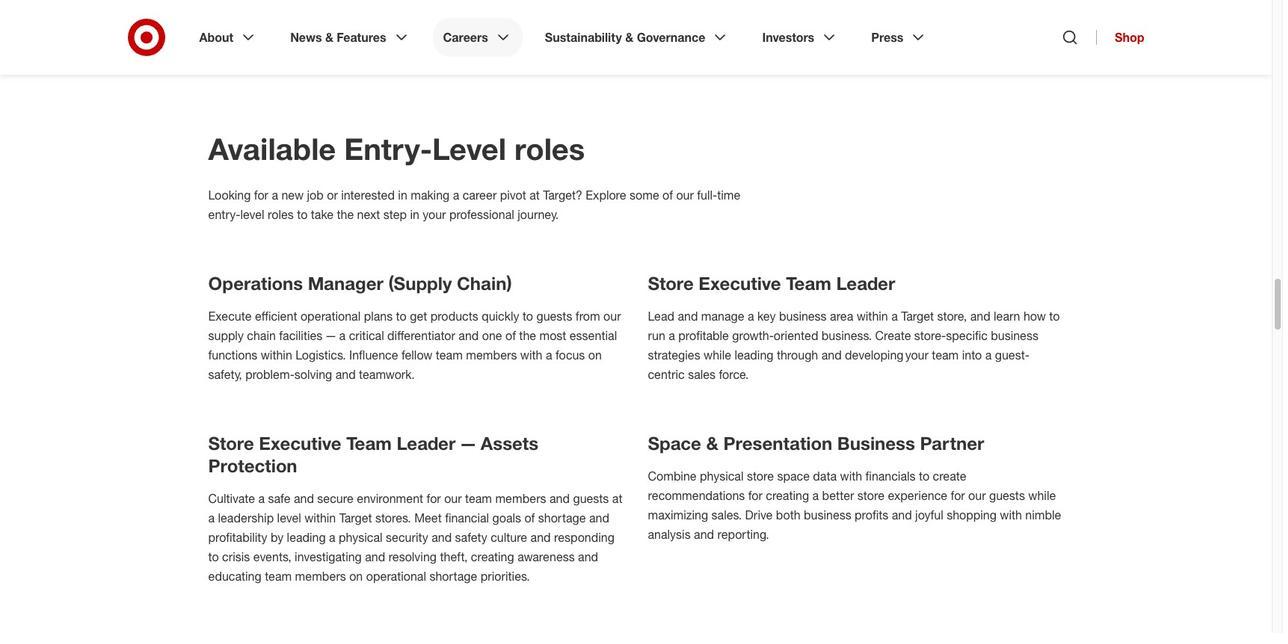 Task type: vqa. For each thing, say whether or not it's contained in the screenshot.
our within Looking for a new job or interested in making a career pivot at Target? Explore some of our full-time entry-level roles to take the next step in your professional journey.
yes



Task type: describe. For each thing, give the bounding box(es) containing it.
drive
[[746, 508, 773, 523]]

& for sustainability
[[626, 30, 634, 45]]

joyful
[[916, 508, 944, 523]]

financials
[[866, 469, 916, 484]]

safety
[[455, 531, 488, 546]]

supply
[[208, 329, 244, 344]]

presentation
[[724, 433, 833, 455]]

leadership
[[218, 511, 274, 526]]

lead and manage a key business area within a target store, and learn how to run a profitable growth-oriented business. create store-specific business strategies while leading through and developing your team into a guest- centric sales force.
[[648, 309, 1060, 383]]

a up create
[[892, 309, 898, 324]]

executive for store executive team leader — assets protection
[[259, 433, 342, 455]]

1 horizontal spatial store
[[858, 489, 885, 504]]

— inside store executive team leader — assets protection
[[461, 433, 476, 455]]

for down "create"
[[951, 489, 966, 504]]

differentiator
[[388, 329, 456, 344]]

developing your
[[845, 348, 929, 363]]

1 horizontal spatial shortage
[[538, 511, 586, 526]]

a down cultivate
[[208, 511, 215, 526]]

nimble
[[1026, 508, 1062, 523]]

how
[[1024, 309, 1046, 324]]

protection
[[208, 455, 297, 478]]

shop
[[1116, 30, 1145, 45]]

execute
[[208, 309, 252, 324]]

leader for store executive team leader
[[837, 273, 896, 295]]

a right run
[[669, 329, 675, 344]]

partner
[[921, 433, 985, 455]]

our inside looking for a new job or interested in making a career pivot at target? explore some of our full-time entry-level roles to take the next step in your professional journey.
[[677, 188, 694, 203]]

your
[[423, 207, 446, 222]]

our inside execute efficient operational plans to get products quickly to guests from our supply chain facilities — a critical differentiator and one of the most essential functions within logistics. influence fellow team members with a focus on safety, problem-solving and teamwork.
[[604, 309, 621, 324]]

facilities
[[279, 329, 323, 344]]

events,
[[253, 550, 292, 565]]

maximizing
[[648, 508, 709, 523]]

centric
[[648, 368, 685, 383]]

about link
[[189, 18, 268, 57]]

space
[[778, 469, 810, 484]]

culture
[[491, 531, 528, 546]]

journey.
[[518, 207, 559, 222]]

recommendations
[[648, 489, 745, 504]]

within inside lead and manage a key business area within a target store, and learn how to run a profitable growth-oriented business. create store-specific business strategies while leading through and developing your team into a guest- centric sales force.
[[857, 309, 889, 324]]

entry-
[[344, 131, 432, 167]]

a left "career"
[[453, 188, 460, 203]]

while inside lead and manage a key business area within a target store, and learn how to run a profitable growth-oriented business. create store-specific business strategies while leading through and developing your team into a guest- centric sales force.
[[704, 348, 732, 363]]

meet
[[415, 511, 442, 526]]

execute efficient operational plans to get products quickly to guests from our supply chain facilities — a critical differentiator and one of the most essential functions within logistics. influence fellow team members with a focus on safety, problem-solving and teamwork.
[[208, 309, 621, 383]]

sustainability & governance
[[545, 30, 706, 45]]

create
[[933, 469, 967, 484]]

2 horizontal spatial with
[[1000, 508, 1023, 523]]

while inside combine physical store space data with financials to create recommendations for creating a better store experience for our guests while maximizing sales. drive both business profits and joyful shopping with nimble analysis and reporting.
[[1029, 489, 1057, 504]]

team for store executive team leader — assets protection
[[347, 433, 392, 455]]

cultivate
[[208, 492, 255, 507]]

growth-
[[733, 329, 774, 344]]

of inside looking for a new job or interested in making a career pivot at target? explore some of our full-time entry-level roles to take the next step in your professional journey.
[[663, 188, 673, 203]]

target inside cultivate a safe and secure environment for our team members and guests at a leadership level within target stores. meet financial goals of shortage and profitability by leading a physical security and safety culture and responding to crisis events, investigating and resolving theft, creating awareness and educating team members on operational shortage priorities.
[[339, 511, 372, 526]]

critical
[[349, 329, 384, 344]]

the inside looking for a new job or interested in making a career pivot at target? explore some of our full-time entry-level roles to take the next step in your professional journey.
[[337, 207, 354, 222]]

cultivate a safe and secure environment for our team members and guests at a leadership level within target stores. meet financial goals of shortage and profitability by leading a physical security and safety culture and responding to crisis events, investigating and resolving theft, creating awareness and educating team members on operational shortage priorities.
[[208, 492, 623, 585]]

secure
[[317, 492, 354, 507]]

environment
[[357, 492, 424, 507]]

team for store executive team leader
[[787, 273, 832, 295]]

chain)
[[457, 273, 512, 295]]

functions
[[208, 348, 258, 363]]

create
[[876, 329, 912, 344]]

level
[[432, 131, 506, 167]]

profits
[[855, 508, 889, 523]]

a right into at the right bottom of page
[[986, 348, 992, 363]]

team down events,
[[265, 570, 292, 585]]

full-
[[697, 188, 718, 203]]

lead
[[648, 309, 675, 324]]

0 horizontal spatial shortage
[[430, 570, 477, 585]]

stores.
[[375, 511, 411, 526]]

reporting.
[[718, 528, 770, 543]]

on inside execute efficient operational plans to get products quickly to guests from our supply chain facilities — a critical differentiator and one of the most essential functions within logistics. influence fellow team members with a focus on safety, problem-solving and teamwork.
[[589, 348, 602, 363]]

press
[[872, 30, 904, 45]]

business
[[838, 433, 916, 455]]

pivot
[[500, 188, 526, 203]]

next
[[357, 207, 380, 222]]

our inside combine physical store space data with financials to create recommendations for creating a better store experience for our guests while maximizing sales. drive both business profits and joyful shopping with nimble analysis and reporting.
[[969, 489, 986, 504]]

business.
[[822, 329, 872, 344]]

operational inside cultivate a safe and secure environment for our team members and guests at a leadership level within target stores. meet financial goals of shortage and profitability by leading a physical security and safety culture and responding to crisis events, investigating and resolving theft, creating awareness and educating team members on operational shortage priorities.
[[366, 570, 426, 585]]

professional
[[450, 207, 515, 222]]

focus
[[556, 348, 585, 363]]

news
[[290, 30, 322, 45]]

security
[[386, 531, 428, 546]]

leading for store executive team leader — assets protection
[[287, 531, 326, 546]]

operational inside execute efficient operational plans to get products quickly to guests from our supply chain facilities — a critical differentiator and one of the most essential functions within logistics. influence fellow team members with a focus on safety, problem-solving and teamwork.
[[301, 309, 361, 324]]

press link
[[861, 18, 938, 57]]

step
[[384, 207, 407, 222]]

features
[[337, 30, 386, 45]]

guests inside execute efficient operational plans to get products quickly to guests from our supply chain facilities — a critical differentiator and one of the most essential functions within logistics. influence fellow team members with a focus on safety, problem-solving and teamwork.
[[537, 309, 573, 324]]

investors
[[763, 30, 815, 45]]

creating inside combine physical store space data with financials to create recommendations for creating a better store experience for our guests while maximizing sales. drive both business profits and joyful shopping with nimble analysis and reporting.
[[766, 489, 810, 504]]

area
[[830, 309, 854, 324]]

space & presentation business partner
[[648, 433, 985, 455]]

members inside execute efficient operational plans to get products quickly to guests from our supply chain facilities — a critical differentiator and one of the most essential functions within logistics. influence fellow team members with a focus on safety, problem-solving and teamwork.
[[466, 348, 517, 363]]

take
[[311, 207, 334, 222]]

team inside lead and manage a key business area within a target store, and learn how to run a profitable growth-oriented business. create store-specific business strategies while leading through and developing your team into a guest- centric sales force.
[[932, 348, 959, 363]]

a left new
[[272, 188, 278, 203]]

sales
[[688, 368, 716, 383]]

making
[[411, 188, 450, 203]]

about
[[199, 30, 234, 45]]

executive for store executive team leader
[[699, 273, 782, 295]]

guests inside cultivate a safe and secure environment for our team members and guests at a leadership level within target stores. meet financial goals of shortage and profitability by leading a physical security and safety culture and responding to crisis events, investigating and resolving theft, creating awareness and educating team members on operational shortage priorities.
[[573, 492, 609, 507]]

(supply
[[389, 273, 452, 295]]

with inside execute efficient operational plans to get products quickly to guests from our supply chain facilities — a critical differentiator and one of the most essential functions within logistics. influence fellow team members with a focus on safety, problem-solving and teamwork.
[[521, 348, 543, 363]]

team inside execute efficient operational plans to get products quickly to guests from our supply chain facilities — a critical differentiator and one of the most essential functions within logistics. influence fellow team members with a focus on safety, problem-solving and teamwork.
[[436, 348, 463, 363]]

sales.
[[712, 508, 742, 523]]

of inside cultivate a safe and secure environment for our team members and guests at a leadership level within target stores. meet financial goals of shortage and profitability by leading a physical security and safety culture and responding to crisis events, investigating and resolving theft, creating awareness and educating team members on operational shortage priorities.
[[525, 511, 535, 526]]

most
[[540, 329, 567, 344]]



Task type: locate. For each thing, give the bounding box(es) containing it.
of right the some
[[663, 188, 673, 203]]

a left safe
[[258, 492, 265, 507]]

or
[[327, 188, 338, 203]]

to left get
[[396, 309, 407, 324]]

target inside lead and manage a key business area within a target store, and learn how to run a profitable growth-oriented business. create store-specific business strategies while leading through and developing your team into a guest- centric sales force.
[[902, 309, 934, 324]]

at for available entry-level roles
[[530, 188, 540, 203]]

store inside store executive team leader — assets protection
[[208, 433, 254, 455]]

educating
[[208, 570, 262, 585]]

0 horizontal spatial at
[[530, 188, 540, 203]]

physical inside cultivate a safe and secure environment for our team members and guests at a leadership level within target stores. meet financial goals of shortage and profitability by leading a physical security and safety culture and responding to crisis events, investigating and resolving theft, creating awareness and educating team members on operational shortage priorities.
[[339, 531, 383, 546]]

level down 'looking'
[[240, 207, 265, 222]]

guest-
[[996, 348, 1030, 363]]

0 horizontal spatial operational
[[301, 309, 361, 324]]

0 horizontal spatial leader
[[397, 433, 456, 455]]

leading down the growth-
[[735, 348, 774, 363]]

0 vertical spatial roles
[[515, 131, 585, 167]]

level inside cultivate a safe and secure environment for our team members and guests at a leadership level within target stores. meet financial goals of shortage and profitability by leading a physical security and safety culture and responding to crisis events, investigating and resolving theft, creating awareness and educating team members on operational shortage priorities.
[[277, 511, 301, 526]]

0 horizontal spatial store
[[747, 469, 774, 484]]

in up step
[[398, 188, 408, 203]]

creating inside cultivate a safe and secure environment for our team members and guests at a leadership level within target stores. meet financial goals of shortage and profitability by leading a physical security and safety culture and responding to crisis events, investigating and resolving theft, creating awareness and educating team members on operational shortage priorities.
[[471, 550, 514, 565]]

1 vertical spatial team
[[347, 433, 392, 455]]

physical up 'investigating'
[[339, 531, 383, 546]]

2 vertical spatial members
[[295, 570, 346, 585]]

1 horizontal spatial in
[[410, 207, 420, 222]]

members down one
[[466, 348, 517, 363]]

1 vertical spatial of
[[506, 329, 516, 344]]

0 vertical spatial business
[[780, 309, 827, 324]]

strategies
[[648, 348, 701, 363]]

creating up both
[[766, 489, 810, 504]]

of right one
[[506, 329, 516, 344]]

leading right by
[[287, 531, 326, 546]]

0 vertical spatial leading
[[735, 348, 774, 363]]

within up problem- at left bottom
[[261, 348, 292, 363]]

target?
[[543, 188, 583, 203]]

on inside cultivate a safe and secure environment for our team members and guests at a leadership level within target stores. meet financial goals of shortage and profitability by leading a physical security and safety culture and responding to crisis events, investigating and resolving theft, creating awareness and educating team members on operational shortage priorities.
[[350, 570, 363, 585]]

store executive team leader
[[648, 273, 896, 295]]

executive up safe
[[259, 433, 342, 455]]

guests up responding
[[573, 492, 609, 507]]

while down profitable
[[704, 348, 732, 363]]

in left your on the top of page
[[410, 207, 420, 222]]

1 vertical spatial with
[[841, 469, 863, 484]]

a inside combine physical store space data with financials to create recommendations for creating a better store experience for our guests while maximizing sales. drive both business profits and joyful shopping with nimble analysis and reporting.
[[813, 489, 819, 504]]

while
[[704, 348, 732, 363], [1029, 489, 1057, 504]]

1 vertical spatial members
[[496, 492, 547, 507]]

chain
[[247, 329, 276, 344]]

0 vertical spatial while
[[704, 348, 732, 363]]

resolving
[[389, 550, 437, 565]]

problem-
[[245, 368, 295, 383]]

job
[[307, 188, 324, 203]]

of inside execute efficient operational plans to get products quickly to guests from our supply chain facilities — a critical differentiator and one of the most essential functions within logistics. influence fellow team members with a focus on safety, problem-solving and teamwork.
[[506, 329, 516, 344]]

1 vertical spatial store
[[858, 489, 885, 504]]

business for space & presentation business partner
[[804, 508, 852, 523]]

store for store executive team leader
[[648, 273, 694, 295]]

within
[[857, 309, 889, 324], [261, 348, 292, 363], [305, 511, 336, 526]]

operational up facilities
[[301, 309, 361, 324]]

0 vertical spatial team
[[787, 273, 832, 295]]

1 horizontal spatial physical
[[700, 469, 744, 484]]

—
[[326, 329, 336, 344], [461, 433, 476, 455]]

careers link
[[433, 18, 523, 57]]

1 horizontal spatial the
[[519, 329, 536, 344]]

2 vertical spatial business
[[804, 508, 852, 523]]

sustainability & governance link
[[535, 18, 740, 57]]

0 vertical spatial in
[[398, 188, 408, 203]]

operations
[[208, 273, 303, 295]]

leader for store executive team leader — assets protection
[[397, 433, 456, 455]]

leading
[[735, 348, 774, 363], [287, 531, 326, 546]]

to inside lead and manage a key business area within a target store, and learn how to run a profitable growth-oriented business. create store-specific business strategies while leading through and developing your team into a guest- centric sales force.
[[1050, 309, 1060, 324]]

theft,
[[440, 550, 468, 565]]

within up create
[[857, 309, 889, 324]]

1 horizontal spatial while
[[1029, 489, 1057, 504]]

0 horizontal spatial within
[[261, 348, 292, 363]]

products
[[431, 309, 479, 324]]

store up cultivate
[[208, 433, 254, 455]]

roles up target?
[[515, 131, 585, 167]]

get
[[410, 309, 427, 324]]

1 horizontal spatial with
[[841, 469, 863, 484]]

while up nimble
[[1029, 489, 1057, 504]]

0 vertical spatial creating
[[766, 489, 810, 504]]

available
[[208, 131, 336, 167]]

executive
[[699, 273, 782, 295], [259, 433, 342, 455]]

force.
[[719, 368, 749, 383]]

2 horizontal spatial &
[[707, 433, 719, 455]]

manage
[[702, 309, 745, 324]]

0 horizontal spatial of
[[506, 329, 516, 344]]

— inside execute efficient operational plans to get products quickly to guests from our supply chain facilities — a critical differentiator and one of the most essential functions within logistics. influence fellow team members with a focus on safety, problem-solving and teamwork.
[[326, 329, 336, 344]]

at for store executive team leader — assets protection
[[613, 492, 623, 507]]

to inside combine physical store space data with financials to create recommendations for creating a better store experience for our guests while maximizing sales. drive both business profits and joyful shopping with nimble analysis and reporting.
[[919, 469, 930, 484]]

guests up most
[[537, 309, 573, 324]]

— left assets
[[461, 433, 476, 455]]

1 horizontal spatial —
[[461, 433, 476, 455]]

0 vertical spatial on
[[589, 348, 602, 363]]

of right goals
[[525, 511, 535, 526]]

our inside cultivate a safe and secure environment for our team members and guests at a leadership level within target stores. meet financial goals of shortage and profitability by leading a physical security and safety culture and responding to crisis events, investigating and resolving theft, creating awareness and educating team members on operational shortage priorities.
[[444, 492, 462, 507]]

0 horizontal spatial store
[[208, 433, 254, 455]]

team up the area
[[787, 273, 832, 295]]

1 horizontal spatial at
[[613, 492, 623, 507]]

0 vertical spatial at
[[530, 188, 540, 203]]

roles inside looking for a new job or interested in making a career pivot at target? explore some of our full-time entry-level roles to take the next step in your professional journey.
[[268, 207, 294, 222]]

1 vertical spatial creating
[[471, 550, 514, 565]]

members down 'investigating'
[[295, 570, 346, 585]]

business inside combine physical store space data with financials to create recommendations for creating a better store experience for our guests while maximizing sales. drive both business profits and joyful shopping with nimble analysis and reporting.
[[804, 508, 852, 523]]

1 vertical spatial business
[[991, 329, 1039, 344]]

responding
[[554, 531, 615, 546]]

of
[[663, 188, 673, 203], [506, 329, 516, 344], [525, 511, 535, 526]]

1 horizontal spatial level
[[277, 511, 301, 526]]

& right space
[[707, 433, 719, 455]]

news & features link
[[280, 18, 421, 57]]

2 vertical spatial with
[[1000, 508, 1023, 523]]

0 vertical spatial the
[[337, 207, 354, 222]]

by
[[271, 531, 284, 546]]

2 horizontal spatial of
[[663, 188, 673, 203]]

in
[[398, 188, 408, 203], [410, 207, 420, 222]]

business
[[780, 309, 827, 324], [991, 329, 1039, 344], [804, 508, 852, 523]]

0 horizontal spatial level
[[240, 207, 265, 222]]

one
[[482, 329, 502, 344]]

better
[[823, 489, 855, 504]]

& left governance
[[626, 30, 634, 45]]

for up drive
[[749, 489, 763, 504]]

career
[[463, 188, 497, 203]]

roles
[[515, 131, 585, 167], [268, 207, 294, 222]]

experience
[[888, 489, 948, 504]]

our up shopping
[[969, 489, 986, 504]]

2 vertical spatial of
[[525, 511, 535, 526]]

0 horizontal spatial with
[[521, 348, 543, 363]]

a left critical
[[339, 329, 346, 344]]

0 horizontal spatial guests
[[537, 309, 573, 324]]

to right "quickly"
[[523, 309, 533, 324]]

governance
[[637, 30, 706, 45]]

guests up shopping
[[990, 489, 1026, 504]]

careers
[[443, 30, 488, 45]]

manager
[[308, 273, 384, 295]]

1 vertical spatial shortage
[[430, 570, 477, 585]]

on down essential
[[589, 348, 602, 363]]

store executive team leader — assets protection
[[208, 433, 539, 478]]

oriented
[[774, 329, 819, 344]]

business up oriented
[[780, 309, 827, 324]]

1 horizontal spatial of
[[525, 511, 535, 526]]

the inside execute efficient operational plans to get products quickly to guests from our supply chain facilities — a critical differentiator and one of the most essential functions within logistics. influence fellow team members with a focus on safety, problem-solving and teamwork.
[[519, 329, 536, 344]]

1 horizontal spatial executive
[[699, 273, 782, 295]]

1 vertical spatial on
[[350, 570, 363, 585]]

assets
[[481, 433, 539, 455]]

store,
[[938, 309, 968, 324]]

executive up manage
[[699, 273, 782, 295]]

0 vertical spatial store
[[747, 469, 774, 484]]

interested
[[341, 188, 395, 203]]

1 vertical spatial executive
[[259, 433, 342, 455]]

operational down resolving
[[366, 570, 426, 585]]

on down 'investigating'
[[350, 570, 363, 585]]

0 vertical spatial of
[[663, 188, 673, 203]]

guests inside combine physical store space data with financials to create recommendations for creating a better store experience for our guests while maximizing sales. drive both business profits and joyful shopping with nimble analysis and reporting.
[[990, 489, 1026, 504]]

physical up recommendations
[[700, 469, 744, 484]]

0 horizontal spatial physical
[[339, 531, 383, 546]]

data
[[813, 469, 837, 484]]

0 horizontal spatial roles
[[268, 207, 294, 222]]

at up journey.
[[530, 188, 540, 203]]

physical inside combine physical store space data with financials to create recommendations for creating a better store experience for our guests while maximizing sales. drive both business profits and joyful shopping with nimble analysis and reporting.
[[700, 469, 744, 484]]

0 horizontal spatial while
[[704, 348, 732, 363]]

0 horizontal spatial team
[[347, 433, 392, 455]]

a left key
[[748, 309, 755, 324]]

a down the data
[[813, 489, 819, 504]]

shopping
[[947, 508, 997, 523]]

business for store executive team leader
[[991, 329, 1039, 344]]

investors link
[[752, 18, 849, 57]]

1 vertical spatial operational
[[366, 570, 426, 585]]

0 vertical spatial target
[[902, 309, 934, 324]]

level down safe
[[277, 511, 301, 526]]

& right news
[[325, 30, 334, 45]]

& for space
[[707, 433, 719, 455]]

at up responding
[[613, 492, 623, 507]]

profitable
[[679, 329, 729, 344]]

0 horizontal spatial the
[[337, 207, 354, 222]]

team
[[436, 348, 463, 363], [932, 348, 959, 363], [465, 492, 492, 507], [265, 570, 292, 585]]

for left new
[[254, 188, 269, 203]]

our left full-
[[677, 188, 694, 203]]

0 horizontal spatial in
[[398, 188, 408, 203]]

team up financial
[[465, 492, 492, 507]]

roles down new
[[268, 207, 294, 222]]

our right 'from'
[[604, 309, 621, 324]]

some
[[630, 188, 660, 203]]

safe
[[268, 492, 291, 507]]

0 vertical spatial leader
[[837, 273, 896, 295]]

shortage down theft,
[[430, 570, 477, 585]]

executive inside store executive team leader — assets protection
[[259, 433, 342, 455]]

0 vertical spatial —
[[326, 329, 336, 344]]

business up guest-
[[991, 329, 1039, 344]]

for inside looking for a new job or interested in making a career pivot at target? explore some of our full-time entry-level roles to take the next step in your professional journey.
[[254, 188, 269, 203]]

store left space
[[747, 469, 774, 484]]

the left most
[[519, 329, 536, 344]]

0 vertical spatial operational
[[301, 309, 361, 324]]

1 vertical spatial —
[[461, 433, 476, 455]]

1 vertical spatial level
[[277, 511, 301, 526]]

the right take
[[337, 207, 354, 222]]

0 vertical spatial within
[[857, 309, 889, 324]]

guests
[[537, 309, 573, 324], [990, 489, 1026, 504], [573, 492, 609, 507]]

1 horizontal spatial guests
[[573, 492, 609, 507]]

1 vertical spatial roles
[[268, 207, 294, 222]]

a down most
[[546, 348, 553, 363]]

0 vertical spatial level
[[240, 207, 265, 222]]

store for store executive team leader — assets protection
[[208, 433, 254, 455]]

team down the store-
[[932, 348, 959, 363]]

business down better
[[804, 508, 852, 523]]

looking
[[208, 188, 251, 203]]

leader inside store executive team leader — assets protection
[[397, 433, 456, 455]]

store up profits
[[858, 489, 885, 504]]

within down secure
[[305, 511, 336, 526]]

leader up environment
[[397, 433, 456, 455]]

2 vertical spatial within
[[305, 511, 336, 526]]

1 vertical spatial physical
[[339, 531, 383, 546]]

to left take
[[297, 207, 308, 222]]

run
[[648, 329, 666, 344]]

0 horizontal spatial —
[[326, 329, 336, 344]]

0 vertical spatial executive
[[699, 273, 782, 295]]

2 horizontal spatial guests
[[990, 489, 1026, 504]]

0 horizontal spatial creating
[[471, 550, 514, 565]]

shortage
[[538, 511, 586, 526], [430, 570, 477, 585]]

leading inside cultivate a safe and secure environment for our team members and guests at a leadership level within target stores. meet financial goals of shortage and profitability by leading a physical security and safety culture and responding to crisis events, investigating and resolving theft, creating awareness and educating team members on operational shortage priorities.
[[287, 531, 326, 546]]

essential
[[570, 329, 617, 344]]

1 vertical spatial in
[[410, 207, 420, 222]]

target down secure
[[339, 511, 372, 526]]

key
[[758, 309, 776, 324]]

0 vertical spatial store
[[648, 273, 694, 295]]

safety,
[[208, 368, 242, 383]]

0 horizontal spatial executive
[[259, 433, 342, 455]]

level
[[240, 207, 265, 222], [277, 511, 301, 526]]

leader up the area
[[837, 273, 896, 295]]

1 horizontal spatial on
[[589, 348, 602, 363]]

0 horizontal spatial leading
[[287, 531, 326, 546]]

with left nimble
[[1000, 508, 1023, 523]]

teamwork.
[[359, 368, 415, 383]]

available entry-level roles
[[208, 131, 585, 167]]

to up 'experience'
[[919, 469, 930, 484]]

at inside cultivate a safe and secure environment for our team members and guests at a leadership level within target stores. meet financial goals of shortage and profitability by leading a physical security and safety culture and responding to crisis events, investigating and resolving theft, creating awareness and educating team members on operational shortage priorities.
[[613, 492, 623, 507]]

to left crisis
[[208, 550, 219, 565]]

fellow
[[402, 348, 433, 363]]

for inside cultivate a safe and secure environment for our team members and guests at a leadership level within target stores. meet financial goals of shortage and profitability by leading a physical security and safety culture and responding to crisis events, investigating and resolving theft, creating awareness and educating team members on operational shortage priorities.
[[427, 492, 441, 507]]

0 horizontal spatial &
[[325, 30, 334, 45]]

within inside execute efficient operational plans to get products quickly to guests from our supply chain facilities — a critical differentiator and one of the most essential functions within logistics. influence fellow team members with a focus on safety, problem-solving and teamwork.
[[261, 348, 292, 363]]

crisis
[[222, 550, 250, 565]]

0 horizontal spatial on
[[350, 570, 363, 585]]

0 horizontal spatial target
[[339, 511, 372, 526]]

1 vertical spatial leading
[[287, 531, 326, 546]]

1 vertical spatial leader
[[397, 433, 456, 455]]

1 horizontal spatial team
[[787, 273, 832, 295]]

to
[[297, 207, 308, 222], [396, 309, 407, 324], [523, 309, 533, 324], [1050, 309, 1060, 324], [919, 469, 930, 484], [208, 550, 219, 565]]

1 horizontal spatial &
[[626, 30, 634, 45]]

time
[[718, 188, 741, 203]]

to inside cultivate a safe and secure environment for our team members and guests at a leadership level within target stores. meet financial goals of shortage and profitability by leading a physical security and safety culture and responding to crisis events, investigating and resolving theft, creating awareness and educating team members on operational shortage priorities.
[[208, 550, 219, 565]]

— up logistics.
[[326, 329, 336, 344]]

0 vertical spatial members
[[466, 348, 517, 363]]

through
[[777, 348, 819, 363]]

members up goals
[[496, 492, 547, 507]]

target up the store-
[[902, 309, 934, 324]]

within inside cultivate a safe and secure environment for our team members and guests at a leadership level within target stores. meet financial goals of shortage and profitability by leading a physical security and safety culture and responding to crisis events, investigating and resolving theft, creating awareness and educating team members on operational shortage priorities.
[[305, 511, 336, 526]]

leading inside lead and manage a key business area within a target store, and learn how to run a profitable growth-oriented business. create store-specific business strategies while leading through and developing your team into a guest- centric sales force.
[[735, 348, 774, 363]]

leading for store executive team leader
[[735, 348, 774, 363]]

1 vertical spatial store
[[208, 433, 254, 455]]

to inside looking for a new job or interested in making a career pivot at target? explore some of our full-time entry-level roles to take the next step in your professional journey.
[[297, 207, 308, 222]]

1 vertical spatial the
[[519, 329, 536, 344]]

1 horizontal spatial roles
[[515, 131, 585, 167]]

1 vertical spatial while
[[1029, 489, 1057, 504]]

both
[[776, 508, 801, 523]]

level inside looking for a new job or interested in making a career pivot at target? explore some of our full-time entry-level roles to take the next step in your professional journey.
[[240, 207, 265, 222]]

with down most
[[521, 348, 543, 363]]

combine physical store space data with financials to create recommendations for creating a better store experience for our guests while maximizing sales. drive both business profits and joyful shopping with nimble analysis and reporting.
[[648, 469, 1062, 543]]

at inside looking for a new job or interested in making a career pivot at target? explore some of our full-time entry-level roles to take the next step in your professional journey.
[[530, 188, 540, 203]]

for up meet
[[427, 492, 441, 507]]

0 vertical spatial shortage
[[538, 511, 586, 526]]

a up 'investigating'
[[329, 531, 336, 546]]

profitability
[[208, 531, 267, 546]]

creating up priorities.
[[471, 550, 514, 565]]

our up financial
[[444, 492, 462, 507]]

space
[[648, 433, 702, 455]]

priorities.
[[481, 570, 530, 585]]

& for news
[[325, 30, 334, 45]]

with
[[521, 348, 543, 363], [841, 469, 863, 484], [1000, 508, 1023, 523]]

and
[[678, 309, 698, 324], [971, 309, 991, 324], [459, 329, 479, 344], [822, 348, 842, 363], [336, 368, 356, 383], [294, 492, 314, 507], [550, 492, 570, 507], [892, 508, 912, 523], [590, 511, 610, 526], [694, 528, 715, 543], [432, 531, 452, 546], [531, 531, 551, 546], [365, 550, 385, 565], [578, 550, 599, 565]]

0 vertical spatial physical
[[700, 469, 744, 484]]

1 horizontal spatial operational
[[366, 570, 426, 585]]

shortage up responding
[[538, 511, 586, 526]]

sustainability
[[545, 30, 622, 45]]

1 horizontal spatial leader
[[837, 273, 896, 295]]

team right fellow
[[436, 348, 463, 363]]

1 vertical spatial at
[[613, 492, 623, 507]]

operations manager (supply chain)
[[208, 273, 517, 295]]

store up lead
[[648, 273, 694, 295]]

into
[[963, 348, 983, 363]]

financial
[[445, 511, 489, 526]]

target
[[902, 309, 934, 324], [339, 511, 372, 526]]

combine
[[648, 469, 697, 484]]

with up better
[[841, 469, 863, 484]]

to right how
[[1050, 309, 1060, 324]]

a
[[272, 188, 278, 203], [453, 188, 460, 203], [748, 309, 755, 324], [892, 309, 898, 324], [339, 329, 346, 344], [669, 329, 675, 344], [546, 348, 553, 363], [986, 348, 992, 363], [813, 489, 819, 504], [258, 492, 265, 507], [208, 511, 215, 526], [329, 531, 336, 546]]

1 vertical spatial within
[[261, 348, 292, 363]]

team up environment
[[347, 433, 392, 455]]

team inside store executive team leader — assets protection
[[347, 433, 392, 455]]

1 vertical spatial target
[[339, 511, 372, 526]]

0 vertical spatial with
[[521, 348, 543, 363]]

1 horizontal spatial creating
[[766, 489, 810, 504]]



